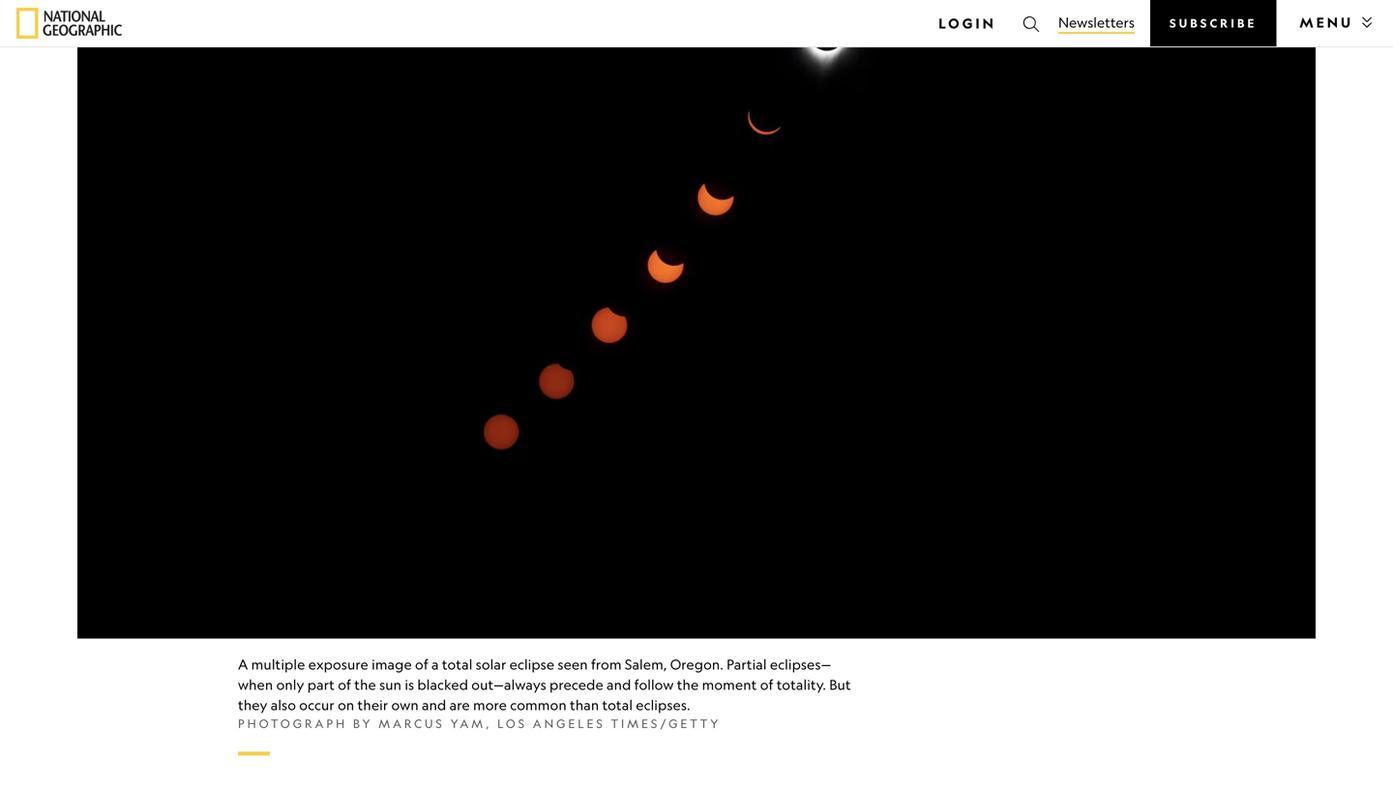Task type: describe. For each thing, give the bounding box(es) containing it.
oregon.
[[670, 657, 724, 673]]

eclipse
[[509, 657, 554, 673]]

exposure
[[308, 657, 368, 673]]

0 horizontal spatial of
[[338, 677, 351, 693]]

menu button
[[1292, 7, 1377, 38]]

marcus
[[379, 717, 445, 731]]

also
[[271, 697, 296, 714]]

own
[[391, 697, 419, 714]]

a
[[238, 657, 248, 673]]

seen
[[558, 657, 588, 673]]

on
[[338, 697, 354, 714]]

0 horizontal spatial and
[[422, 697, 446, 714]]

login button
[[931, 8, 1004, 39]]

they
[[238, 697, 267, 714]]

occur
[[299, 697, 335, 714]]

los
[[497, 717, 527, 731]]

than
[[570, 697, 599, 714]]

subscribe link
[[1150, 0, 1276, 46]]

1 horizontal spatial total
[[602, 697, 633, 714]]

are
[[449, 697, 470, 714]]

the solar eclipse image
[[77, 0, 1316, 639]]

their
[[358, 697, 388, 714]]

blacked
[[417, 677, 468, 693]]

subscribe
[[1170, 16, 1257, 30]]

multiple
[[251, 657, 305, 673]]

image
[[372, 657, 412, 673]]

partial
[[727, 657, 767, 673]]

login
[[938, 15, 996, 32]]

menu
[[1300, 14, 1353, 31]]

newsletters
[[1058, 14, 1135, 30]]

but
[[829, 677, 851, 693]]

national geographic logo - home image
[[16, 8, 122, 39]]



Task type: locate. For each thing, give the bounding box(es) containing it.
and
[[607, 677, 631, 693], [422, 697, 446, 714]]

solar
[[476, 657, 506, 673]]

the
[[354, 677, 376, 693], [677, 677, 699, 693]]

1 vertical spatial total
[[602, 697, 633, 714]]

1 horizontal spatial and
[[607, 677, 631, 693]]

from
[[591, 657, 622, 673]]

2 horizontal spatial of
[[760, 677, 773, 693]]

total right than
[[602, 697, 633, 714]]

eclipses.
[[636, 697, 690, 714]]

of down partial
[[760, 677, 773, 693]]

of up 'on'
[[338, 677, 351, 693]]

total right a
[[442, 657, 473, 673]]

1 horizontal spatial the
[[677, 677, 699, 693]]

newsletters link
[[1058, 13, 1135, 34]]

times/getty
[[611, 717, 721, 731]]

the down oregon.
[[677, 677, 699, 693]]

photograph
[[238, 717, 347, 731]]

a
[[432, 657, 439, 673]]

sun
[[379, 677, 402, 693]]

common
[[510, 697, 567, 714]]

precede
[[549, 677, 603, 693]]

eclipses—
[[770, 657, 832, 673]]

0 vertical spatial total
[[442, 657, 473, 673]]

follow
[[634, 677, 674, 693]]

search image
[[1022, 15, 1041, 34]]

1 vertical spatial and
[[422, 697, 446, 714]]

yam,
[[450, 717, 492, 731]]

and down blacked
[[422, 697, 446, 714]]

when
[[238, 677, 273, 693]]

0 horizontal spatial total
[[442, 657, 473, 673]]

the up the their
[[354, 677, 376, 693]]

2 the from the left
[[677, 677, 699, 693]]

totality.
[[777, 677, 826, 693]]

salem,
[[625, 657, 667, 673]]

a multiple exposure image of a total solar eclipse seen from salem, oregon. partial eclipses— when only part of the sun is blacked out—always precede and follow the moment of totality. but they also occur on their own and are more common than total eclipses. photograph by marcus yam, los angeles times/getty
[[238, 657, 851, 731]]

total
[[442, 657, 473, 673], [602, 697, 633, 714]]

0 vertical spatial and
[[607, 677, 631, 693]]

photograph by marcus yam, los angeles times/getty element
[[238, 716, 853, 733]]

more
[[473, 697, 507, 714]]

by
[[353, 717, 373, 731]]

and down from
[[607, 677, 631, 693]]

1 horizontal spatial of
[[415, 657, 428, 673]]

of
[[415, 657, 428, 673], [338, 677, 351, 693], [760, 677, 773, 693]]

moment
[[702, 677, 757, 693]]

out—always
[[471, 677, 546, 693]]

1 the from the left
[[354, 677, 376, 693]]

only
[[276, 677, 304, 693]]

0 horizontal spatial the
[[354, 677, 376, 693]]

of left a
[[415, 657, 428, 673]]

angeles
[[533, 717, 605, 731]]

part
[[307, 677, 335, 693]]

is
[[405, 677, 414, 693]]



Task type: vqa. For each thing, say whether or not it's contained in the screenshot.
OF to the middle
yes



